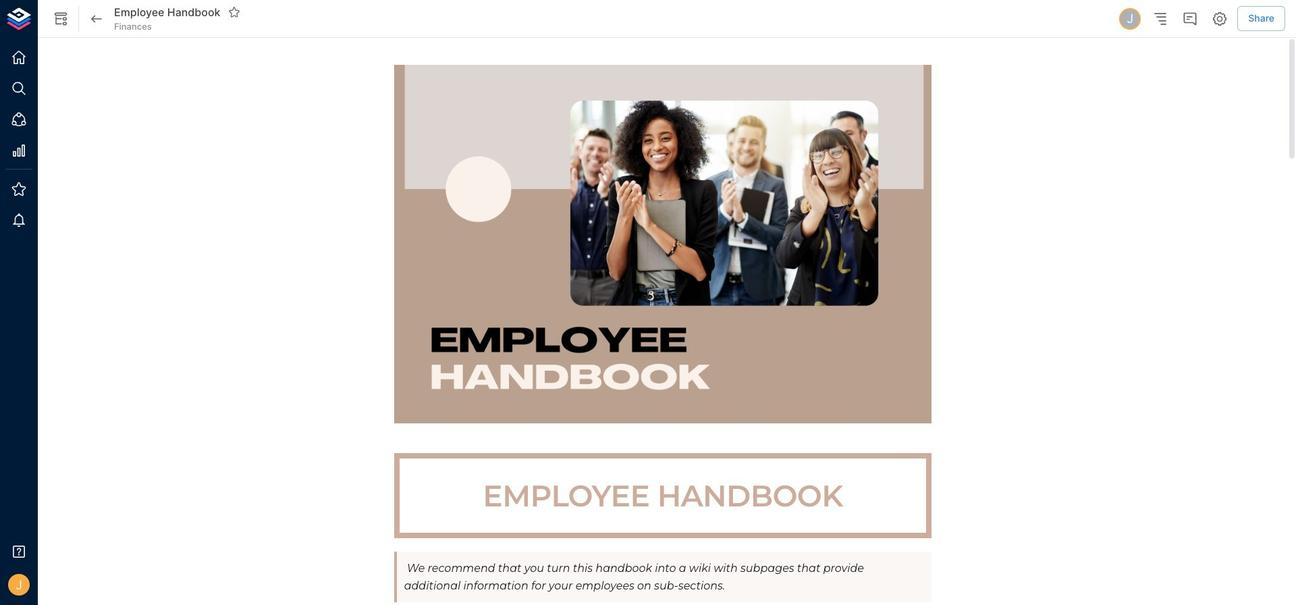 Task type: describe. For each thing, give the bounding box(es) containing it.
go back image
[[88, 10, 105, 27]]

comments image
[[1183, 10, 1199, 27]]

show wiki image
[[53, 10, 69, 27]]

settings image
[[1213, 10, 1229, 27]]

favorite image
[[228, 6, 240, 19]]



Task type: locate. For each thing, give the bounding box(es) containing it.
table of contents image
[[1153, 10, 1169, 27]]



Task type: vqa. For each thing, say whether or not it's contained in the screenshot.
table of contents image
yes



